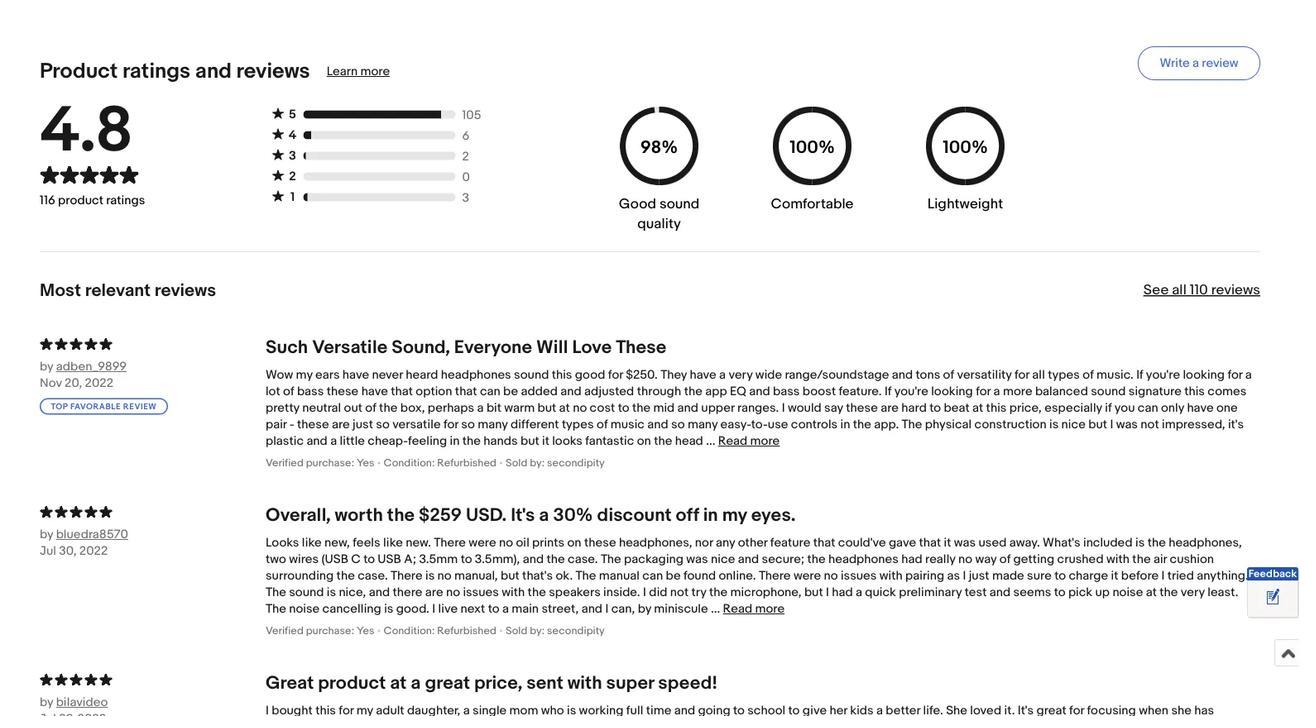 Task type: vqa. For each thing, say whether or not it's contained in the screenshot.
2nd article
no



Task type: describe. For each thing, give the bounding box(es) containing it.
these down neutral at the bottom of the page
[[297, 417, 329, 432]]

to right sure
[[1055, 569, 1066, 584]]

little
[[340, 434, 365, 449]]

packaging
[[624, 552, 684, 567]]

2 many from the left
[[688, 417, 718, 432]]

usd.
[[466, 504, 507, 527]]

pretty
[[266, 401, 300, 416]]

be inside looks like new, feels like new. there were no oil prints on these headphones, nor any other feature that could've gave that it was used away. what's included is the headphones, two wires (usb c to usb a; 3.5mm to 3.5mm), and the case. the packaging was nice and secure; the headphones had really no way of getting crushed with the air cushion surrounding the case.  there is no manual, but that's ok. the manual can be found online.  there were no issues with pairing as i just made sure to charge it before i tried anything. the sound is nice, and there are no issues with the speakers inside. i did not try the microphone, but i had a quick preliminary test and seems to pick up noise at the very least. the noise cancelling is good. i live next to a main street, and i can, by miniscule ...
[[666, 569, 681, 584]]

1 headphones, from the left
[[619, 536, 692, 551]]

range/soundstage
[[785, 368, 889, 383]]

1 horizontal spatial case.
[[568, 552, 598, 567]]

3.5mm
[[419, 552, 458, 567]]

the up the music
[[632, 401, 651, 416]]

with down included
[[1107, 552, 1130, 567]]

everyone
[[454, 336, 532, 359]]

0 horizontal spatial was
[[686, 552, 708, 567]]

30%
[[553, 504, 593, 527]]

review for top favorable review
[[123, 402, 157, 412]]

1 vertical spatial issues
[[463, 585, 499, 600]]

cancelling
[[322, 602, 381, 617]]

i left can,
[[605, 602, 609, 617]]

quality
[[637, 216, 681, 233]]

a left quick on the bottom
[[856, 585, 862, 600]]

off
[[676, 504, 699, 527]]

1 horizontal spatial looking
[[1183, 368, 1225, 383]]

but down different at left
[[521, 434, 539, 449]]

good.
[[396, 602, 429, 617]]

with up main at the left bottom
[[502, 585, 525, 600]]

$250.
[[626, 368, 658, 383]]

adjusted
[[584, 384, 634, 399]]

fantastic
[[585, 434, 634, 449]]

manual
[[599, 569, 640, 584]]

reviews for see all 110 reviews
[[1211, 282, 1260, 299]]

the left the app. in the bottom of the page
[[853, 417, 871, 432]]

the up air
[[1148, 536, 1166, 551]]

headphones inside looks like new, feels like new. there were no oil prints on these headphones, nor any other feature that could've gave that it was used away. what's included is the headphones, two wires (usb c to usb a; 3.5mm to 3.5mm), and the case. the packaging was nice and secure; the headphones had really no way of getting crushed with the air cushion surrounding the case.  there is no manual, but that's ok. the manual can be found online.  there were no issues with pairing as i just made sure to charge it before i tried anything. the sound is nice, and there are no issues with the speakers inside. i did not try the microphone, but i had a quick preliminary test and seems to pick up noise at the very least. the noise cancelling is good. i live next to a main street, and i can, by miniscule ...
[[828, 552, 899, 567]]

use
[[768, 417, 788, 432]]

2 so from the left
[[461, 417, 475, 432]]

write
[[1160, 56, 1190, 71]]

a left bit
[[477, 401, 484, 416]]

found
[[684, 569, 716, 584]]

by bilavideo
[[40, 696, 108, 710]]

manual,
[[454, 569, 498, 584]]

1 vertical spatial it
[[944, 536, 951, 551]]

to right next
[[488, 602, 499, 617]]

by: for will
[[530, 457, 545, 470]]

these down feature.
[[846, 401, 878, 416]]

is left good.
[[384, 602, 393, 617]]

read more button for such versatile sound, everyone will love these
[[718, 434, 780, 449]]

1 so from the left
[[376, 417, 390, 432]]

have down versatile
[[343, 368, 369, 383]]

0 horizontal spatial noise
[[289, 602, 320, 617]]

verified purchase: yes for such
[[266, 457, 375, 470]]

warm
[[504, 401, 535, 416]]

perhaps
[[428, 401, 474, 416]]

upper
[[701, 401, 735, 416]]

hands
[[484, 434, 518, 449]]

any
[[716, 536, 735, 551]]

secondipity for it's
[[547, 625, 605, 638]]

oil
[[516, 536, 529, 551]]

the left head
[[654, 434, 672, 449]]

1 vertical spatial can
[[1138, 401, 1158, 416]]

i left the did
[[643, 585, 646, 600]]

1 vertical spatial looking
[[931, 384, 973, 399]]

1 vertical spatial 2
[[289, 169, 296, 184]]

2 horizontal spatial in
[[840, 417, 850, 432]]

of left music.
[[1083, 368, 1094, 383]]

these up "out"
[[327, 384, 359, 399]]

prints
[[532, 536, 565, 551]]

cheap-
[[368, 434, 408, 449]]

as
[[947, 569, 960, 584]]

super
[[606, 672, 654, 695]]

headphones inside wow my ears have never heard headphones sound this good for $250.  they have a very wide range/soundstage and tons of versatility for all types of music.  if you're looking for a lot of bass these have that option that can be added and adjusted through the app eq and bass boost feature.  if you're looking for a more balanced sound signature this comes pretty neutral out of the box, perhaps a bit warm but at no cost to the mid and upper ranges.  i would say these are hard to beat at this price, especially if you can only have one pair - these are just so versatile for so many different types of music and so many easy-to-use controls in the app.  the physical construction is nice but i was not impressed, it's plastic and a little cheap-feeling in the hands but it looks fantastic on the head ...
[[441, 368, 511, 383]]

0 vertical spatial had
[[901, 552, 923, 567]]

microphone,
[[730, 585, 802, 600]]

charge
[[1069, 569, 1108, 584]]

0 horizontal spatial are
[[332, 417, 350, 432]]

i left live
[[432, 602, 435, 617]]

a right write
[[1193, 56, 1199, 71]]

have down the "never"
[[361, 384, 388, 399]]

4.8
[[40, 93, 133, 170]]

sure
[[1027, 569, 1052, 584]]

to left the pick
[[1054, 585, 1066, 600]]

lightweight
[[928, 196, 1003, 213]]

feedback
[[1249, 568, 1297, 581]]

verified for such
[[266, 457, 304, 470]]

physical
[[925, 417, 972, 432]]

jul
[[40, 544, 56, 559]]

least.
[[1208, 585, 1239, 600]]

the up nice,
[[336, 569, 355, 584]]

the down prints
[[547, 552, 565, 567]]

write a review link
[[1138, 46, 1260, 80]]

0 vertical spatial were
[[469, 536, 496, 551]]

cost
[[590, 401, 615, 416]]

can,
[[611, 602, 635, 617]]

more for read more button related to overall, worth the $259 usd. it's a 30% discount off in my eyes.
[[755, 602, 785, 617]]

be inside wow my ears have never heard headphones sound this good for $250.  they have a very wide range/soundstage and tons of versatility for all types of music.  if you're looking for a lot of bass these have that option that can be added and adjusted through the app eq and bass boost feature.  if you're looking for a more balanced sound signature this comes pretty neutral out of the box, perhaps a bit warm but at no cost to the mid and upper ranges.  i would say these are hard to beat at this price, especially if you can only have one pair - these are just so versatile for so many different types of music and so many easy-to-use controls in the app.  the physical construction is nice but i was not impressed, it's plastic and a little cheap-feeling in the hands but it looks fantastic on the head ...
[[503, 384, 518, 399]]

1 like from the left
[[302, 536, 322, 551]]

the down tried
[[1160, 585, 1178, 600]]

i down if
[[1110, 417, 1113, 432]]

sound inside good sound quality
[[660, 196, 700, 213]]

0 horizontal spatial in
[[450, 434, 460, 449]]

the down feature
[[807, 552, 826, 567]]

is left nice,
[[327, 585, 336, 600]]

of down cost
[[597, 417, 608, 432]]

1 horizontal spatial were
[[794, 569, 821, 584]]

the left hands
[[462, 434, 481, 449]]

yes for versatile
[[357, 457, 375, 470]]

at inside looks like new, feels like new. there were no oil prints on these headphones, nor any other feature that could've gave that it was used away. what's included is the headphones, two wires (usb c to usb a; 3.5mm to 3.5mm), and the case. the packaging was nice and secure; the headphones had really no way of getting crushed with the air cushion surrounding the case.  there is no manual, but that's ok. the manual can be found online.  there were no issues with pairing as i just made sure to charge it before i tried anything. the sound is nice, and there are no issues with the speakers inside. i did not try the microphone, but i had a quick preliminary test and seems to pick up noise at the very least. the noise cancelling is good. i live next to a main street, and i can, by miniscule ...
[[1146, 585, 1157, 600]]

the up the new.
[[387, 504, 415, 527]]

never
[[372, 368, 403, 383]]

1 horizontal spatial my
[[722, 504, 747, 527]]

3 so from the left
[[671, 417, 685, 432]]

0 vertical spatial noise
[[1113, 585, 1143, 600]]

wires
[[289, 552, 319, 567]]

1 vertical spatial types
[[562, 417, 594, 432]]

before
[[1121, 569, 1159, 584]]

2022 for 20,
[[85, 376, 113, 391]]

inside.
[[603, 585, 640, 600]]

most
[[40, 280, 81, 301]]

1 horizontal spatial issues
[[841, 569, 877, 584]]

other
[[738, 536, 768, 551]]

0 horizontal spatial reviews
[[155, 280, 216, 301]]

such
[[266, 336, 308, 359]]

is right included
[[1136, 536, 1145, 551]]

on inside wow my ears have never heard headphones sound this good for $250.  they have a very wide range/soundstage and tons of versatility for all types of music.  if you're looking for a lot of bass these have that option that can be added and adjusted through the app eq and bass boost feature.  if you're looking for a more balanced sound signature this comes pretty neutral out of the box, perhaps a bit warm but at no cost to the mid and upper ranges.  i would say these are hard to beat at this price, especially if you can only have one pair - these are just so versatile for so many different types of music and so many easy-to-use controls in the app.  the physical construction is nice but i was not impressed, it's plastic and a little cheap-feeling in the hands but it looks fantastic on the head ...
[[637, 434, 651, 449]]

for up comes
[[1228, 368, 1243, 383]]

speakers
[[549, 585, 601, 600]]

to right c
[[363, 552, 375, 567]]

1 horizontal spatial 2
[[462, 149, 469, 164]]

the up before
[[1132, 552, 1151, 567]]

learn
[[327, 64, 358, 79]]

1 vertical spatial case.
[[358, 569, 388, 584]]

made
[[992, 569, 1024, 584]]

the down that's
[[528, 585, 546, 600]]

0 horizontal spatial had
[[832, 585, 853, 600]]

sound inside looks like new, feels like new. there were no oil prints on these headphones, nor any other feature that could've gave that it was used away. what's included is the headphones, two wires (usb c to usb a; 3.5mm to 3.5mm), and the case. the packaging was nice and secure; the headphones had really no way of getting crushed with the air cushion surrounding the case.  there is no manual, but that's ok. the manual can be found online.  there were no issues with pairing as i just made sure to charge it before i tried anything. the sound is nice, and there are no issues with the speakers inside. i did not try the microphone, but i had a quick preliminary test and seems to pick up noise at the very least. the noise cancelling is good. i live next to a main street, and i can, by miniscule ...
[[289, 585, 324, 600]]

that up really
[[919, 536, 941, 551]]

love
[[572, 336, 612, 359]]

i down air
[[1162, 569, 1165, 584]]

is inside wow my ears have never heard headphones sound this good for $250.  they have a very wide range/soundstage and tons of versatility for all types of music.  if you're looking for a lot of bass these have that option that can be added and adjusted through the app eq and bass boost feature.  if you're looking for a more balanced sound signature this comes pretty neutral out of the box, perhaps a bit warm but at no cost to the mid and upper ranges.  i would say these are hard to beat at this price, especially if you can only have one pair - these are just so versatile for so many different types of music and so many easy-to-use controls in the app.  the physical construction is nice but i was not impressed, it's plastic and a little cheap-feeling in the hands but it looks fantastic on the head ...
[[1049, 417, 1059, 432]]

110
[[1190, 282, 1208, 299]]

1 vertical spatial price,
[[474, 672, 523, 695]]

a left "great"
[[411, 672, 421, 695]]

see all 110 reviews
[[1144, 282, 1260, 299]]

discount
[[597, 504, 672, 527]]

of right lot
[[283, 384, 294, 399]]

for up adjusted
[[608, 368, 623, 383]]

1 vertical spatial ratings
[[106, 193, 145, 208]]

1 horizontal spatial 3
[[462, 190, 469, 205]]

condition: refurbished for $259
[[384, 625, 496, 638]]

product ratings and reviews
[[40, 58, 310, 84]]

sound up if
[[1091, 384, 1126, 399]]

wow
[[266, 368, 293, 383]]

a up comes
[[1245, 368, 1252, 383]]

verified for overall,
[[266, 625, 304, 638]]

to up manual,
[[461, 552, 472, 567]]

music.
[[1097, 368, 1134, 383]]

great
[[425, 672, 470, 695]]

percents of reviewers think of this product as image for such
[[40, 336, 266, 352]]

a left main at the left bottom
[[502, 602, 509, 617]]

of right "out"
[[365, 401, 376, 416]]

very inside looks like new, feels like new. there were no oil prints on these headphones, nor any other feature that could've gave that it was used away. what's included is the headphones, two wires (usb c to usb a; 3.5mm to 3.5mm), and the case. the packaging was nice and secure; the headphones had really no way of getting crushed with the air cushion surrounding the case.  there is no manual, but that's ok. the manual can be found online.  there were no issues with pairing as i just made sure to charge it before i tried anything. the sound is nice, and there are no issues with the speakers inside. i did not try the microphone, but i had a quick preliminary test and seems to pick up noise at the very least. the noise cancelling is good. i live next to a main street, and i can, by miniscule ...
[[1181, 585, 1205, 600]]

1 horizontal spatial there
[[434, 536, 466, 551]]

will
[[536, 336, 568, 359]]

that up 'perhaps'
[[455, 384, 477, 399]]

read more button for overall, worth the $259 usd. it's a 30% discount off in my eyes.
[[723, 602, 785, 617]]

read more for such versatile sound, everyone will love these
[[718, 434, 780, 449]]

secure;
[[762, 552, 804, 567]]

good
[[575, 368, 605, 383]]

2 horizontal spatial there
[[759, 569, 791, 584]]

the left box,
[[379, 401, 398, 416]]

if
[[1105, 401, 1112, 416]]

seems
[[1013, 585, 1051, 600]]

1 vertical spatial this
[[1184, 384, 1205, 399]]

top
[[51, 402, 68, 412]]

read for overall, worth the $259 usd. it's a 30% discount off in my eyes.
[[723, 602, 752, 617]]

included
[[1083, 536, 1133, 551]]

worth
[[335, 504, 383, 527]]

comfortable
[[771, 196, 854, 213]]

98 percents of reviewers think of this product as good sound quality element
[[597, 107, 721, 234]]

ears
[[315, 368, 340, 383]]

but down secure;
[[804, 585, 823, 600]]

but down the 3.5mm),
[[501, 569, 519, 584]]

0
[[462, 170, 470, 184]]

1 horizontal spatial types
[[1048, 368, 1080, 383]]

2 headphones, from the left
[[1169, 536, 1242, 551]]

-
[[289, 417, 294, 432]]

with up quick on the bottom
[[880, 569, 903, 584]]

4
[[289, 128, 297, 143]]

2 like from the left
[[383, 536, 403, 551]]

i up the use
[[782, 401, 785, 416]]

for down 'perhaps'
[[444, 417, 458, 432]]

but down the added
[[538, 401, 556, 416]]

balanced
[[1035, 384, 1088, 399]]

sound,
[[392, 336, 450, 359]]

at up the looks
[[559, 401, 570, 416]]

condition: refurbished for everyone
[[384, 457, 496, 470]]

bilavideo link
[[56, 695, 172, 711]]

sold by: secondipity for it's
[[506, 625, 605, 638]]

ok.
[[556, 569, 573, 584]]

for down versatility in the right bottom of the page
[[976, 384, 991, 399]]

i left quick on the bottom
[[826, 585, 829, 600]]

pick
[[1068, 585, 1093, 600]]

overall, worth the $259 usd. it's a 30% discount off in my eyes.
[[266, 504, 796, 527]]

bilavideo
[[56, 696, 108, 710]]

i right as
[[963, 569, 966, 584]]

with right sent
[[568, 672, 602, 695]]

especially
[[1045, 401, 1102, 416]]



Task type: locate. For each thing, give the bounding box(es) containing it.
... inside looks like new, feels like new. there were no oil prints on these headphones, nor any other feature that could've gave that it was used away. what's included is the headphones, two wires (usb c to usb a; 3.5mm to 3.5mm), and the case. the packaging was nice and secure; the headphones had really no way of getting crushed with the air cushion surrounding the case.  there is no manual, but that's ok. the manual can be found online.  there were no issues with pairing as i just made sure to charge it before i tried anything. the sound is nice, and there are no issues with the speakers inside. i did not try the microphone, but i had a quick preliminary test and seems to pick up noise at the very least. the noise cancelling is good. i live next to a main street, and i can, by miniscule ...
[[711, 602, 720, 617]]

product
[[40, 58, 118, 84]]

0 horizontal spatial there
[[391, 569, 423, 584]]

by for by bluedra8570 jul 30, 2022
[[40, 528, 53, 542]]

eq
[[730, 384, 746, 399]]

2 purchase: from the top
[[306, 625, 354, 638]]

new,
[[324, 536, 350, 551]]

1 vertical spatial refurbished
[[437, 625, 496, 638]]

in
[[840, 417, 850, 432], [450, 434, 460, 449], [703, 504, 718, 527]]

are up live
[[425, 585, 443, 600]]

0 horizontal spatial many
[[478, 417, 508, 432]]

types up balanced
[[1048, 368, 1080, 383]]

0 vertical spatial sold
[[506, 457, 527, 470]]

1 vertical spatial very
[[1181, 585, 1205, 600]]

2 condition: refurbished from the top
[[384, 625, 496, 638]]

0 horizontal spatial this
[[552, 368, 572, 383]]

usb
[[378, 552, 401, 567]]

surrounding
[[266, 569, 334, 584]]

1 horizontal spatial can
[[642, 569, 663, 584]]

2 bass from the left
[[773, 384, 800, 399]]

sound up quality
[[660, 196, 700, 213]]

sold by: secondipity down the looks
[[506, 457, 605, 470]]

1 verified from the top
[[266, 457, 304, 470]]

1 vertical spatial yes
[[357, 625, 375, 638]]

2 yes from the top
[[357, 625, 375, 638]]

so up head
[[671, 417, 685, 432]]

0 horizontal spatial you're
[[894, 384, 928, 399]]

2022
[[85, 376, 113, 391], [79, 544, 108, 559]]

a left little
[[330, 434, 337, 449]]

is
[[1049, 417, 1059, 432], [1136, 536, 1145, 551], [425, 569, 435, 584], [327, 585, 336, 600], [384, 602, 393, 617]]

secondipity for love
[[547, 457, 605, 470]]

1 horizontal spatial very
[[1181, 585, 1205, 600]]

...
[[706, 434, 715, 449], [711, 602, 720, 617]]

2 verified from the top
[[266, 625, 304, 638]]

condition: refurbished down 'feeling'
[[384, 457, 496, 470]]

by: down different at left
[[530, 457, 545, 470]]

1 horizontal spatial it
[[944, 536, 951, 551]]

condition: for sound,
[[384, 457, 435, 470]]

just inside wow my ears have never heard headphones sound this good for $250.  they have a very wide range/soundstage and tons of versatility for all types of music.  if you're looking for a lot of bass these have that option that can be added and adjusted through the app eq and bass boost feature.  if you're looking for a more balanced sound signature this comes pretty neutral out of the box, perhaps a bit warm but at no cost to the mid and upper ranges.  i would say these are hard to beat at this price, especially if you can only have one pair - these are just so versatile for so many different types of music and so many easy-to-use controls in the app.  the physical construction is nice but i was not impressed, it's plastic and a little cheap-feeling in the hands but it looks fantastic on the head ...
[[353, 417, 373, 432]]

1 horizontal spatial many
[[688, 417, 718, 432]]

on
[[637, 434, 651, 449], [567, 536, 581, 551]]

0 vertical spatial not
[[1141, 417, 1159, 432]]

1 horizontal spatial nice
[[1061, 417, 1086, 432]]

secondipity
[[547, 457, 605, 470], [547, 625, 605, 638]]

0 vertical spatial verified
[[266, 457, 304, 470]]

headphones, up "cushion"
[[1169, 536, 1242, 551]]

2 vertical spatial this
[[986, 401, 1007, 416]]

did
[[649, 585, 667, 600]]

1 horizontal spatial had
[[901, 552, 923, 567]]

condition: down good.
[[384, 625, 435, 638]]

2022 inside by adben_9899 nov 20, 2022
[[85, 376, 113, 391]]

100 percents of reviewers think of this product as lightweight element
[[903, 107, 1027, 234]]

this up the added
[[552, 368, 572, 383]]

of
[[943, 368, 954, 383], [1083, 368, 1094, 383], [283, 384, 294, 399], [365, 401, 376, 416], [597, 417, 608, 432], [999, 552, 1011, 567]]

0 horizontal spatial all
[[1032, 368, 1045, 383]]

more up construction
[[1003, 384, 1032, 399]]

0 vertical spatial 3
[[289, 148, 296, 163]]

more for such versatile sound, everyone will love these read more button
[[750, 434, 780, 449]]

1 horizontal spatial so
[[461, 417, 475, 432]]

1 vertical spatial my
[[722, 504, 747, 527]]

it down different at left
[[542, 434, 549, 449]]

refurbished for everyone
[[437, 457, 496, 470]]

nice down "any"
[[711, 552, 735, 567]]

more for learn more link
[[360, 64, 390, 79]]

1 refurbished from the top
[[437, 457, 496, 470]]

1 many from the left
[[478, 417, 508, 432]]

1 horizontal spatial reviews
[[236, 58, 310, 84]]

1 vertical spatial headphones
[[828, 552, 899, 567]]

1 vertical spatial read
[[723, 602, 752, 617]]

the right try
[[709, 585, 728, 600]]

if up signature
[[1136, 368, 1143, 383]]

2 horizontal spatial it
[[1111, 569, 1118, 584]]

0 horizontal spatial issues
[[463, 585, 499, 600]]

0 vertical spatial price,
[[1009, 401, 1042, 416]]

on inside looks like new, feels like new. there were no oil prints on these headphones, nor any other feature that could've gave that it was used away. what's included is the headphones, two wires (usb c to usb a; 3.5mm to 3.5mm), and the case. the packaging was nice and secure; the headphones had really no way of getting crushed with the air cushion surrounding the case.  there is no manual, but that's ok. the manual can be found online.  there were no issues with pairing as i just made sure to charge it before i tried anything. the sound is nice, and there are no issues with the speakers inside. i did not try the microphone, but i had a quick preliminary test and seems to pick up noise at the very least. the noise cancelling is good. i live next to a main street, and i can, by miniscule ...
[[567, 536, 581, 551]]

2 vertical spatial can
[[642, 569, 663, 584]]

reviews right relevant
[[155, 280, 216, 301]]

2 up 1
[[289, 169, 296, 184]]

0 horizontal spatial case.
[[358, 569, 388, 584]]

product right 116
[[58, 193, 103, 208]]

3.5mm),
[[475, 552, 520, 567]]

to up the music
[[618, 401, 629, 416]]

purchase: for versatile
[[306, 457, 354, 470]]

be up the did
[[666, 569, 681, 584]]

noise down surrounding
[[289, 602, 320, 617]]

music
[[611, 417, 645, 432]]

be up warm
[[503, 384, 518, 399]]

these
[[327, 384, 359, 399], [846, 401, 878, 416], [297, 417, 329, 432], [584, 536, 616, 551]]

1 horizontal spatial review
[[1202, 56, 1239, 71]]

product for at
[[318, 672, 386, 695]]

can up bit
[[480, 384, 500, 399]]

read more button down microphone,
[[723, 602, 785, 617]]

case. down the usb
[[358, 569, 388, 584]]

0 vertical spatial you're
[[1146, 368, 1180, 383]]

very down tried
[[1181, 585, 1205, 600]]

just inside looks like new, feels like new. there were no oil prints on these headphones, nor any other feature that could've gave that it was used away. what's included is the headphones, two wires (usb c to usb a; 3.5mm to 3.5mm), and the case. the packaging was nice and secure; the headphones had really no way of getting crushed with the air cushion surrounding the case.  there is no manual, but that's ok. the manual can be found online.  there were no issues with pairing as i just made sure to charge it before i tried anything. the sound is nice, and there are no issues with the speakers inside. i did not try the microphone, but i had a quick preliminary test and seems to pick up noise at the very least. the noise cancelling is good. i live next to a main street, and i can, by miniscule ...
[[969, 569, 989, 584]]

secondipity down the street,
[[547, 625, 605, 638]]

condition:
[[384, 457, 435, 470], [384, 625, 435, 638]]

2 vertical spatial in
[[703, 504, 718, 527]]

condition: refurbished
[[384, 457, 496, 470], [384, 625, 496, 638]]

in right off
[[703, 504, 718, 527]]

1 horizontal spatial all
[[1172, 282, 1187, 299]]

0 horizontal spatial price,
[[474, 672, 523, 695]]

more right learn
[[360, 64, 390, 79]]

controls
[[791, 417, 838, 432]]

on down the music
[[637, 434, 651, 449]]

to
[[618, 401, 629, 416], [930, 401, 941, 416], [363, 552, 375, 567], [461, 552, 472, 567], [1055, 569, 1066, 584], [1054, 585, 1066, 600], [488, 602, 499, 617]]

0 vertical spatial read
[[718, 434, 748, 449]]

yes down cancelling
[[357, 625, 375, 638]]

this
[[552, 368, 572, 383], [1184, 384, 1205, 399], [986, 401, 1007, 416]]

you're
[[1146, 368, 1180, 383], [894, 384, 928, 399]]

2 by: from the top
[[530, 625, 545, 638]]

of inside looks like new, feels like new. there were no oil prints on these headphones, nor any other feature that could've gave that it was used away. what's included is the headphones, two wires (usb c to usb a; 3.5mm to 3.5mm), and the case. the packaging was nice and secure; the headphones had really no way of getting crushed with the air cushion surrounding the case.  there is no manual, but that's ok. the manual can be found online.  there were no issues with pairing as i just made sure to charge it before i tried anything. the sound is nice, and there are no issues with the speakers inside. i did not try the microphone, but i had a quick preliminary test and seems to pick up noise at the very least. the noise cancelling is good. i live next to a main street, and i can, by miniscule ...
[[999, 552, 1011, 567]]

more down to-
[[750, 434, 780, 449]]

boost
[[803, 384, 836, 399]]

beat
[[944, 401, 970, 416]]

the left "app"
[[684, 384, 703, 399]]

bit
[[487, 401, 501, 416]]

0 vertical spatial verified purchase: yes
[[266, 457, 375, 470]]

(usb
[[321, 552, 348, 567]]

1 bass from the left
[[297, 384, 324, 399]]

percents of reviewers think of this product as image
[[40, 336, 266, 352], [40, 504, 266, 520], [40, 672, 266, 688]]

1 secondipity from the top
[[547, 457, 605, 470]]

at down before
[[1146, 585, 1157, 600]]

used
[[979, 536, 1007, 551]]

2 sold by: secondipity from the top
[[506, 625, 605, 638]]

0 vertical spatial case.
[[568, 552, 598, 567]]

learn more
[[327, 64, 390, 79]]

1 vertical spatial just
[[969, 569, 989, 584]]

0 vertical spatial 2
[[462, 149, 469, 164]]

can down signature
[[1138, 401, 1158, 416]]

1 sold by: secondipity from the top
[[506, 457, 605, 470]]

just down "out"
[[353, 417, 373, 432]]

learn more link
[[327, 64, 390, 79]]

was up found
[[686, 552, 708, 567]]

by for by bilavideo
[[40, 696, 53, 710]]

it's
[[511, 504, 535, 527]]

1 sold from the top
[[506, 457, 527, 470]]

by: down main at the left bottom
[[530, 625, 545, 638]]

are up little
[[332, 417, 350, 432]]

2 horizontal spatial was
[[1116, 417, 1138, 432]]

2022 for 30,
[[79, 544, 108, 559]]

have up impressed,
[[1187, 401, 1214, 416]]

verified purchase: yes for overall,
[[266, 625, 375, 638]]

1 vertical spatial noise
[[289, 602, 320, 617]]

yes for worth
[[357, 625, 375, 638]]

is down 3.5mm
[[425, 569, 435, 584]]

be
[[503, 384, 518, 399], [666, 569, 681, 584]]

easy-
[[721, 417, 751, 432]]

were down secure;
[[794, 569, 821, 584]]

1 vertical spatial by:
[[530, 625, 545, 638]]

0 vertical spatial secondipity
[[547, 457, 605, 470]]

1 vertical spatial percents of reviewers think of this product as image
[[40, 504, 266, 520]]

sound up the added
[[514, 368, 549, 383]]

0 horizontal spatial can
[[480, 384, 500, 399]]

but
[[538, 401, 556, 416], [1089, 417, 1107, 432], [521, 434, 539, 449], [501, 569, 519, 584], [804, 585, 823, 600]]

0 horizontal spatial if
[[885, 384, 892, 399]]

0 horizontal spatial were
[[469, 536, 496, 551]]

all left 110
[[1172, 282, 1187, 299]]

issues up quick on the bottom
[[841, 569, 877, 584]]

live
[[438, 602, 458, 617]]

by inside looks like new, feels like new. there were no oil prints on these headphones, nor any other feature that could've gave that it was used away. what's included is the headphones, two wires (usb c to usb a; 3.5mm to 3.5mm), and the case. the packaging was nice and secure; the headphones had really no way of getting crushed with the air cushion surrounding the case.  there is no manual, but that's ok. the manual can be found online.  there were no issues with pairing as i just made sure to charge it before i tried anything. the sound is nice, and there are no issues with the speakers inside. i did not try the microphone, but i had a quick preliminary test and seems to pick up noise at the very least. the noise cancelling is good. i live next to a main street, and i can, by miniscule ...
[[638, 602, 651, 617]]

30,
[[59, 544, 77, 559]]

gave
[[889, 536, 916, 551]]

by:
[[530, 457, 545, 470], [530, 625, 545, 638]]

2 percents of reviewers think of this product as image from the top
[[40, 504, 266, 520]]

not inside looks like new, feels like new. there were no oil prints on these headphones, nor any other feature that could've gave that it was used away. what's included is the headphones, two wires (usb c to usb a; 3.5mm to 3.5mm), and the case. the packaging was nice and secure; the headphones had really no way of getting crushed with the air cushion surrounding the case.  there is no manual, but that's ok. the manual can be found online.  there were no issues with pairing as i just made sure to charge it before i tried anything. the sound is nice, and there are no issues with the speakers inside. i did not try the microphone, but i had a quick preliminary test and seems to pick up noise at the very least. the noise cancelling is good. i live next to a main street, and i can, by miniscule ...
[[670, 585, 689, 600]]

a up "app"
[[719, 368, 726, 383]]

versatile
[[312, 336, 388, 359]]

more inside wow my ears have never heard headphones sound this good for $250.  they have a very wide range/soundstage and tons of versatility for all types of music.  if you're looking for a lot of bass these have that option that can be added and adjusted through the app eq and bass boost feature.  if you're looking for a more balanced sound signature this comes pretty neutral out of the box, perhaps a bit warm but at no cost to the mid and upper ranges.  i would say these are hard to beat at this price, especially if you can only have one pair - these are just so versatile for so many different types of music and so many easy-to-use controls in the app.  the physical construction is nice but i was not impressed, it's plastic and a little cheap-feeling in the hands but it looks fantastic on the head ...
[[1003, 384, 1032, 399]]

3 down 0
[[462, 190, 469, 205]]

these inside looks like new, feels like new. there were no oil prints on these headphones, nor any other feature that could've gave that it was used away. what's included is the headphones, two wires (usb c to usb a; 3.5mm to 3.5mm), and the case. the packaging was nice and secure; the headphones had really no way of getting crushed with the air cushion surrounding the case.  there is no manual, but that's ok. the manual can be found online.  there were no issues with pairing as i just made sure to charge it before i tried anything. the sound is nice, and there are no issues with the speakers inside. i did not try the microphone, but i had a quick preliminary test and seems to pick up noise at the very least. the noise cancelling is good. i live next to a main street, and i can, by miniscule ...
[[584, 536, 616, 551]]

at left "great"
[[390, 672, 407, 695]]

1 horizontal spatial not
[[1141, 417, 1159, 432]]

yes
[[357, 457, 375, 470], [357, 625, 375, 638]]

2 condition: from the top
[[384, 625, 435, 638]]

very inside wow my ears have never heard headphones sound this good for $250.  they have a very wide range/soundstage and tons of versatility for all types of music.  if you're looking for a lot of bass these have that option that can be added and adjusted through the app eq and bass boost feature.  if you're looking for a more balanced sound signature this comes pretty neutral out of the box, perhaps a bit warm but at no cost to the mid and upper ranges.  i would say these are hard to beat at this price, especially if you can only have one pair - these are just so versatile for so many different types of music and so many easy-to-use controls in the app.  the physical construction is nice but i was not impressed, it's plastic and a little cheap-feeling in the hands but it looks fantastic on the head ...
[[729, 368, 753, 383]]

so
[[376, 417, 390, 432], [461, 417, 475, 432], [671, 417, 685, 432]]

2 horizontal spatial can
[[1138, 401, 1158, 416]]

100 percents of reviewers think of this product as comfortable element
[[750, 107, 874, 234]]

reviews for product ratings and reviews
[[236, 58, 310, 84]]

case. up ok.
[[568, 552, 598, 567]]

1 by: from the top
[[530, 457, 545, 470]]

read more
[[718, 434, 780, 449], [723, 602, 785, 617]]

0 vertical spatial in
[[840, 417, 850, 432]]

the inside wow my ears have never heard headphones sound this good for $250.  they have a very wide range/soundstage and tons of versatility for all types of music.  if you're looking for a lot of bass these have that option that can be added and adjusted through the app eq and bass boost feature.  if you're looking for a more balanced sound signature this comes pretty neutral out of the box, perhaps a bit warm but at no cost to the mid and upper ranges.  i would say these are hard to beat at this price, especially if you can only have one pair - these are just so versatile for so many different types of music and so many easy-to-use controls in the app.  the physical construction is nice but i was not impressed, it's plastic and a little cheap-feeling in the hands but it looks fantastic on the head ...
[[902, 417, 922, 432]]

signature
[[1129, 384, 1182, 399]]

sound down surrounding
[[289, 585, 324, 600]]

2022 inside by bluedra8570 jul 30, 2022
[[79, 544, 108, 559]]

sold for usd.
[[506, 625, 527, 638]]

by inside by bluedra8570 jul 30, 2022
[[40, 528, 53, 542]]

1 yes from the top
[[357, 457, 375, 470]]

adben_9899
[[56, 360, 127, 375]]

condition: refurbished down live
[[384, 625, 496, 638]]

to right the hard
[[930, 401, 941, 416]]

refurbished down hands
[[437, 457, 496, 470]]

1 condition: refurbished from the top
[[384, 457, 496, 470]]

mid
[[653, 401, 675, 416]]

0 horizontal spatial looking
[[931, 384, 973, 399]]

refurbished for $259
[[437, 625, 496, 638]]

but down if
[[1089, 417, 1107, 432]]

0 horizontal spatial product
[[58, 193, 103, 208]]

6
[[462, 128, 469, 143]]

my inside wow my ears have never heard headphones sound this good for $250.  they have a very wide range/soundstage and tons of versatility for all types of music.  if you're looking for a lot of bass these have that option that can be added and adjusted through the app eq and bass boost feature.  if you're looking for a more balanced sound signature this comes pretty neutral out of the box, perhaps a bit warm but at no cost to the mid and upper ranges.  i would say these are hard to beat at this price, especially if you can only have one pair - these are just so versatile for so many different types of music and so many easy-to-use controls in the app.  the physical construction is nice but i was not impressed, it's plastic and a little cheap-feeling in the hands but it looks fantastic on the head ...
[[296, 368, 313, 383]]

for right versatility in the right bottom of the page
[[1015, 368, 1030, 383]]

4.8 out of 5 stars based on 116 product ratings image
[[40, 165, 271, 185]]

of up made
[[999, 552, 1011, 567]]

verified purchase: yes down cancelling
[[266, 625, 375, 638]]

crushed
[[1057, 552, 1104, 567]]

issues
[[841, 569, 877, 584], [463, 585, 499, 600]]

0 vertical spatial if
[[1136, 368, 1143, 383]]

read more for overall, worth the $259 usd. it's a 30% discount off in my eyes.
[[723, 602, 785, 617]]

1 vertical spatial read more button
[[723, 602, 785, 617]]

2 sold from the top
[[506, 625, 527, 638]]

looking up comes
[[1183, 368, 1225, 383]]

0 horizontal spatial review
[[123, 402, 157, 412]]

0 vertical spatial read more
[[718, 434, 780, 449]]

you're up signature
[[1146, 368, 1180, 383]]

by for by adben_9899 nov 20, 2022
[[40, 360, 53, 375]]

2 verified purchase: yes from the top
[[266, 625, 375, 638]]

you
[[1115, 401, 1135, 416]]

can inside looks like new, feels like new. there were no oil prints on these headphones, nor any other feature that could've gave that it was used away. what's included is the headphones, two wires (usb c to usb a; 3.5mm to 3.5mm), and the case. the packaging was nice and secure; the headphones had really no way of getting crushed with the air cushion surrounding the case.  there is no manual, but that's ok. the manual can be found online.  there were no issues with pairing as i just made sure to charge it before i tried anything. the sound is nice, and there are no issues with the speakers inside. i did not try the microphone, but i had a quick preliminary test and seems to pick up noise at the very least. the noise cancelling is good. i live next to a main street, and i can, by miniscule ...
[[642, 569, 663, 584]]

all inside wow my ears have never heard headphones sound this good for $250.  they have a very wide range/soundstage and tons of versatility for all types of music.  if you're looking for a lot of bass these have that option that can be added and adjusted through the app eq and bass boost feature.  if you're looking for a more balanced sound signature this comes pretty neutral out of the box, perhaps a bit warm but at no cost to the mid and upper ranges.  i would say these are hard to beat at this price, especially if you can only have one pair - these are just so versatile for so many different types of music and so many easy-to-use controls in the app.  the physical construction is nice but i was not impressed, it's plastic and a little cheap-feeling in the hands but it looks fantastic on the head ...
[[1032, 368, 1045, 383]]

looking
[[1183, 368, 1225, 383], [931, 384, 973, 399]]

1 horizontal spatial bass
[[773, 384, 800, 399]]

top favorable review
[[51, 402, 157, 412]]

would
[[788, 401, 822, 416]]

1 verified purchase: yes from the top
[[266, 457, 375, 470]]

by: for usd.
[[530, 625, 545, 638]]

sold by: secondipity for love
[[506, 457, 605, 470]]

5
[[289, 107, 296, 122]]

sold
[[506, 457, 527, 470], [506, 625, 527, 638]]

write a review
[[1160, 56, 1239, 71]]

of right tons
[[943, 368, 954, 383]]

are inside looks like new, feels like new. there were no oil prints on these headphones, nor any other feature that could've gave that it was used away. what's included is the headphones, two wires (usb c to usb a; 3.5mm to 3.5mm), and the case. the packaging was nice and secure; the headphones had really no way of getting crushed with the air cushion surrounding the case.  there is no manual, but that's ok. the manual can be found online.  there were no issues with pairing as i just made sure to charge it before i tried anything. the sound is nice, and there are no issues with the speakers inside. i did not try the microphone, but i had a quick preliminary test and seems to pick up noise at the very least. the noise cancelling is good. i live next to a main street, and i can, by miniscule ...
[[425, 585, 443, 600]]

condition: for the
[[384, 625, 435, 638]]

product for ratings
[[58, 193, 103, 208]]

many
[[478, 417, 508, 432], [688, 417, 718, 432]]

nice inside looks like new, feels like new. there were no oil prints on these headphones, nor any other feature that could've gave that it was used away. what's included is the headphones, two wires (usb c to usb a; 3.5mm to 3.5mm), and the case. the packaging was nice and secure; the headphones had really no way of getting crushed with the air cushion surrounding the case.  there is no manual, but that's ok. the manual can be found online.  there were no issues with pairing as i just made sure to charge it before i tried anything. the sound is nice, and there are no issues with the speakers inside. i did not try the microphone, but i had a quick preliminary test and seems to pick up noise at the very least. the noise cancelling is good. i live next to a main street, and i can, by miniscule ...
[[711, 552, 735, 567]]

2 refurbished from the top
[[437, 625, 496, 638]]

not inside wow my ears have never heard headphones sound this good for $250.  they have a very wide range/soundstage and tons of versatility for all types of music.  if you're looking for a lot of bass these have that option that can be added and adjusted through the app eq and bass boost feature.  if you're looking for a more balanced sound signature this comes pretty neutral out of the box, perhaps a bit warm but at no cost to the mid and upper ranges.  i would say these are hard to beat at this price, especially if you can only have one pair - these are just so versatile for so many different types of music and so many easy-to-use controls in the app.  the physical construction is nice but i was not impressed, it's plastic and a little cheap-feeling in the hands but it looks fantastic on the head ...
[[1141, 417, 1159, 432]]

verified
[[266, 457, 304, 470], [266, 625, 304, 638]]

what's
[[1043, 536, 1081, 551]]

a right it's
[[539, 504, 549, 527]]

they
[[661, 368, 687, 383]]

1 horizontal spatial just
[[969, 569, 989, 584]]

1 purchase: from the top
[[306, 457, 354, 470]]

0 vertical spatial 2022
[[85, 376, 113, 391]]

1 vertical spatial be
[[666, 569, 681, 584]]

0 horizontal spatial on
[[567, 536, 581, 551]]

1 horizontal spatial noise
[[1113, 585, 1143, 600]]

looks like new, feels like new. there were no oil prints on these headphones, nor any other feature that could've gave that it was used away. what's included is the headphones, two wires (usb c to usb a; 3.5mm to 3.5mm), and the case. the packaging was nice and secure; the headphones had really no way of getting crushed with the air cushion surrounding the case.  there is no manual, but that's ok. the manual can be found online.  there were no issues with pairing as i just made sure to charge it before i tried anything. the sound is nice, and there are no issues with the speakers inside. i did not try the microphone, but i had a quick preliminary test and seems to pick up noise at the very least. the noise cancelling is good. i live next to a main street, and i can, by miniscule ...
[[266, 536, 1249, 617]]

that right feature
[[813, 536, 835, 551]]

had left quick on the bottom
[[832, 585, 853, 600]]

2 horizontal spatial reviews
[[1211, 282, 1260, 299]]

read for such versatile sound, everyone will love these
[[718, 434, 748, 449]]

can
[[480, 384, 500, 399], [1138, 401, 1158, 416], [642, 569, 663, 584]]

1 percents of reviewers think of this product as image from the top
[[40, 336, 266, 352]]

favorable
[[70, 402, 121, 412]]

1 horizontal spatial you're
[[1146, 368, 1180, 383]]

noise
[[1113, 585, 1143, 600], [289, 602, 320, 617]]

nice inside wow my ears have never heard headphones sound this good for $250.  they have a very wide range/soundstage and tons of versatility for all types of music.  if you're looking for a lot of bass these have that option that can be added and adjusted through the app eq and bass boost feature.  if you're looking for a more balanced sound signature this comes pretty neutral out of the box, perhaps a bit warm but at no cost to the mid and upper ranges.  i would say these are hard to beat at this price, especially if you can only have one pair - these are just so versatile for so many different types of music and so many easy-to-use controls in the app.  the physical construction is nice but i was not impressed, it's plastic and a little cheap-feeling in the hands but it looks fantastic on the head ...
[[1061, 417, 1086, 432]]

by left bilavideo
[[40, 696, 53, 710]]

in down say
[[840, 417, 850, 432]]

2 vertical spatial was
[[686, 552, 708, 567]]

1 horizontal spatial this
[[986, 401, 1007, 416]]

relevant
[[85, 280, 151, 301]]

a
[[1193, 56, 1199, 71], [719, 368, 726, 383], [1245, 368, 1252, 383], [994, 384, 1000, 399], [477, 401, 484, 416], [330, 434, 337, 449], [539, 504, 549, 527], [856, 585, 862, 600], [502, 602, 509, 617], [411, 672, 421, 695]]

0 vertical spatial yes
[[357, 457, 375, 470]]

116
[[40, 193, 55, 208]]

3
[[289, 148, 296, 163], [462, 190, 469, 205]]

a down versatility in the right bottom of the page
[[994, 384, 1000, 399]]

purchase: for worth
[[306, 625, 354, 638]]

1 horizontal spatial was
[[954, 536, 976, 551]]

... right miniscule
[[711, 602, 720, 617]]

2 secondipity from the top
[[547, 625, 605, 638]]

percents of reviewers think of this product as image for great
[[40, 672, 266, 688]]

these
[[616, 336, 666, 359]]

neutral
[[302, 401, 341, 416]]

2 vertical spatial it
[[1111, 569, 1118, 584]]

adben_9899 link
[[56, 359, 172, 375]]

1 vertical spatial read more
[[723, 602, 785, 617]]

app.
[[874, 417, 899, 432]]

1 vertical spatial were
[[794, 569, 821, 584]]

0 horizontal spatial not
[[670, 585, 689, 600]]

nice
[[1061, 417, 1086, 432], [711, 552, 735, 567]]

way
[[975, 552, 997, 567]]

it inside wow my ears have never heard headphones sound this good for $250.  they have a very wide range/soundstage and tons of versatility for all types of music.  if you're looking for a lot of bass these have that option that can be added and adjusted through the app eq and bass boost feature.  if you're looking for a more balanced sound signature this comes pretty neutral out of the box, perhaps a bit warm but at no cost to the mid and upper ranges.  i would say these are hard to beat at this price, especially if you can only have one pair - these are just so versatile for so many different types of music and so many easy-to-use controls in the app.  the physical construction is nice but i was not impressed, it's plastic and a little cheap-feeling in the hands but it looks fantastic on the head ...
[[542, 434, 549, 449]]

see
[[1144, 282, 1169, 299]]

0 vertical spatial types
[[1048, 368, 1080, 383]]

2 horizontal spatial are
[[881, 401, 899, 416]]

at right beat
[[972, 401, 983, 416]]

sold for will
[[506, 457, 527, 470]]

read down the easy-
[[718, 434, 748, 449]]

2 vertical spatial are
[[425, 585, 443, 600]]

that
[[391, 384, 413, 399], [455, 384, 477, 399], [813, 536, 835, 551], [919, 536, 941, 551]]

price, inside wow my ears have never heard headphones sound this good for $250.  they have a very wide range/soundstage and tons of versatility for all types of music.  if you're looking for a lot of bass these have that option that can be added and adjusted through the app eq and bass boost feature.  if you're looking for a more balanced sound signature this comes pretty neutral out of the box, perhaps a bit warm but at no cost to the mid and upper ranges.  i would say these are hard to beat at this price, especially if you can only have one pair - these are just so versatile for so many different types of music and so many easy-to-use controls in the app.  the physical construction is nice but i was not impressed, it's plastic and a little cheap-feeling in the hands but it looks fantastic on the head ...
[[1009, 401, 1042, 416]]

issues down manual,
[[463, 585, 499, 600]]

heard
[[406, 368, 438, 383]]

3 percents of reviewers think of this product as image from the top
[[40, 672, 266, 688]]

review for write a review
[[1202, 56, 1239, 71]]

by inside by adben_9899 nov 20, 2022
[[40, 360, 53, 375]]

great
[[266, 672, 314, 695]]

have up "app"
[[690, 368, 716, 383]]

1 vertical spatial sold
[[506, 625, 527, 638]]

pair
[[266, 417, 287, 432]]

is down especially
[[1049, 417, 1059, 432]]

sold down hands
[[506, 457, 527, 470]]

can down packaging
[[642, 569, 663, 584]]

... inside wow my ears have never heard headphones sound this good for $250.  they have a very wide range/soundstage and tons of versatility for all types of music.  if you're looking for a lot of bass these have that option that can be added and adjusted through the app eq and bass boost feature.  if you're looking for a more balanced sound signature this comes pretty neutral out of the box, perhaps a bit warm but at no cost to the mid and upper ranges.  i would say these are hard to beat at this price, especially if you can only have one pair - these are just so versatile for so many different types of music and so many easy-to-use controls in the app.  the physical construction is nice but i was not impressed, it's plastic and a little cheap-feeling in the hands but it looks fantastic on the head ...
[[706, 434, 715, 449]]

no inside wow my ears have never heard headphones sound this good for $250.  they have a very wide range/soundstage and tons of versatility for all types of music.  if you're looking for a lot of bass these have that option that can be added and adjusted through the app eq and bass boost feature.  if you're looking for a more balanced sound signature this comes pretty neutral out of the box, perhaps a bit warm but at no cost to the mid and upper ranges.  i would say these are hard to beat at this price, especially if you can only have one pair - these are just so versatile for so many different types of music and so many easy-to-use controls in the app.  the physical construction is nice but i was not impressed, it's plastic and a little cheap-feeling in the hands but it looks fantastic on the head ...
[[573, 401, 587, 416]]

was inside wow my ears have never heard headphones sound this good for $250.  they have a very wide range/soundstage and tons of versatility for all types of music.  if you're looking for a lot of bass these have that option that can be added and adjusted through the app eq and bass boost feature.  if you're looking for a more balanced sound signature this comes pretty neutral out of the box, perhaps a bit warm but at no cost to the mid and upper ranges.  i would say these are hard to beat at this price, especially if you can only have one pair - these are just so versatile for so many different types of music and so many easy-to-use controls in the app.  the physical construction is nice but i was not impressed, it's plastic and a little cheap-feeling in the hands but it looks fantastic on the head ...
[[1116, 417, 1138, 432]]

that up box,
[[391, 384, 413, 399]]

all up balanced
[[1032, 368, 1045, 383]]

my left ears
[[296, 368, 313, 383]]

1 vertical spatial in
[[450, 434, 460, 449]]

there down secure;
[[759, 569, 791, 584]]

1 vertical spatial verified purchase: yes
[[266, 625, 375, 638]]

0 vertical spatial ratings
[[122, 58, 190, 84]]

0 vertical spatial percents of reviewers think of this product as image
[[40, 336, 266, 352]]

verified up great at the bottom
[[266, 625, 304, 638]]

such versatile sound, everyone will love these
[[266, 336, 666, 359]]

like up wires
[[302, 536, 322, 551]]

on right prints
[[567, 536, 581, 551]]

there
[[393, 585, 422, 600]]

1 vertical spatial if
[[885, 384, 892, 399]]

1 vertical spatial ...
[[711, 602, 720, 617]]

my up "any"
[[722, 504, 747, 527]]

1 vertical spatial had
[[832, 585, 853, 600]]

$259
[[419, 504, 462, 527]]

next
[[460, 602, 485, 617]]

percents of reviewers think of this product as image for overall,
[[40, 504, 266, 520]]

wow my ears have never heard headphones sound this good for $250.  they have a very wide range/soundstage and tons of versatility for all types of music.  if you're looking for a lot of bass these have that option that can be added and adjusted through the app eq and bass boost feature.  if you're looking for a more balanced sound signature this comes pretty neutral out of the box, perhaps a bit warm but at no cost to the mid and upper ranges.  i would say these are hard to beat at this price, especially if you can only have one pair - these are just so versatile for so many different types of music and so many easy-to-use controls in the app.  the physical construction is nice but i was not impressed, it's plastic and a little cheap-feeling in the hands but it looks fantastic on the head ...
[[266, 368, 1252, 449]]

1 horizontal spatial be
[[666, 569, 681, 584]]

0 horizontal spatial be
[[503, 384, 518, 399]]

0 vertical spatial all
[[1172, 282, 1187, 299]]

1 condition: from the top
[[384, 457, 435, 470]]

test
[[965, 585, 987, 600]]

street,
[[542, 602, 579, 617]]



